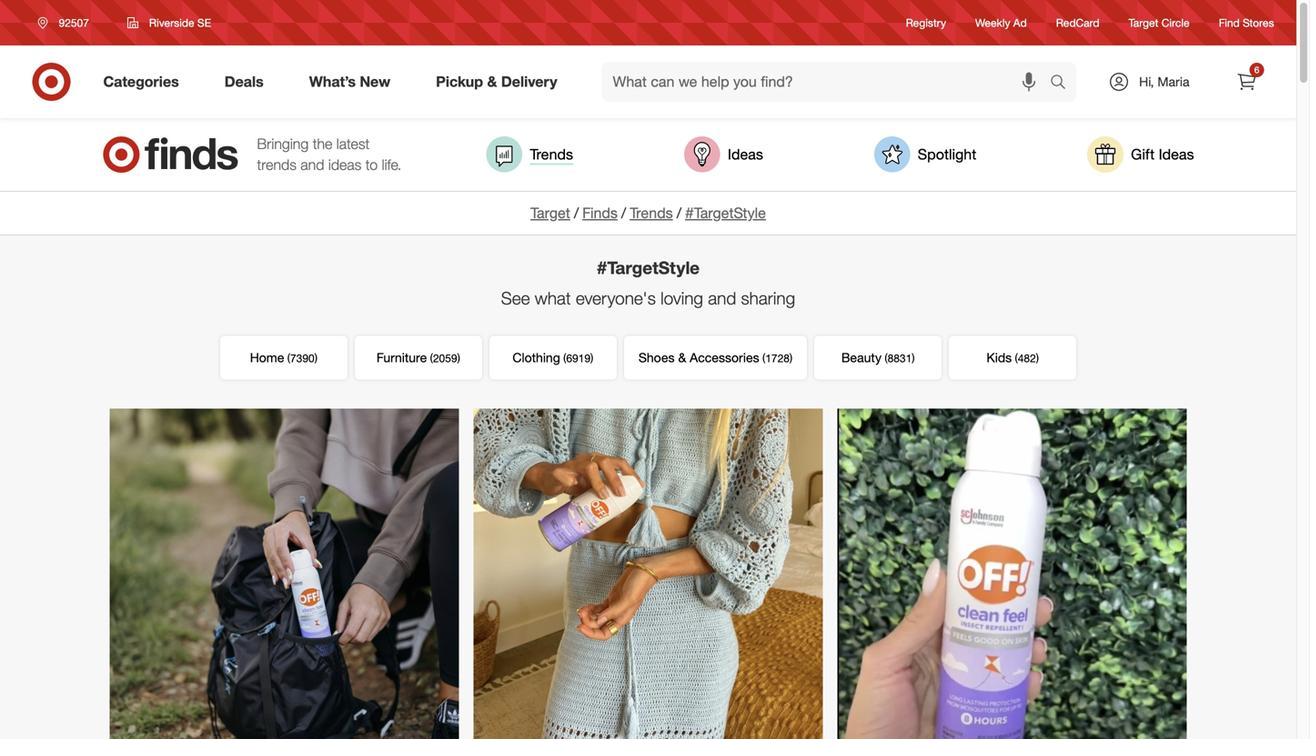 Task type: vqa. For each thing, say whether or not it's contained in the screenshot.
Kids ( 482 ) at the right of the page
yes



Task type: locate. For each thing, give the bounding box(es) containing it.
deals link
[[209, 62, 286, 102]]

trends link right finds
[[630, 204, 673, 222]]

target for target circle
[[1129, 16, 1159, 30]]

trends up target link
[[530, 146, 573, 163]]

shoes & accessories ( 1728 )
[[639, 350, 793, 366]]

0 horizontal spatial ideas
[[728, 146, 763, 163]]

0 horizontal spatial and
[[301, 156, 324, 174]]

registry
[[906, 16, 946, 30]]

and right the loving
[[708, 288, 736, 309]]

3 ) from the left
[[591, 352, 594, 366]]

5 ) from the left
[[912, 352, 915, 366]]

) for furniture
[[457, 352, 460, 366]]

life.
[[382, 156, 402, 174]]

2 / from the left
[[621, 204, 626, 222]]

( inside home ( 7390 )
[[287, 352, 290, 366]]

1 vertical spatial target
[[531, 204, 570, 222]]

8831
[[888, 352, 912, 366]]

clothing ( 6919 )
[[513, 350, 594, 366]]

target left "circle"
[[1129, 16, 1159, 30]]

0 horizontal spatial target
[[531, 204, 570, 222]]

pickup & delivery
[[436, 73, 557, 91]]

4 ) from the left
[[790, 352, 793, 366]]

( right home
[[287, 352, 290, 366]]

loving
[[661, 288, 703, 309]]

) inside "clothing ( 6919 )"
[[591, 352, 594, 366]]

1 horizontal spatial /
[[621, 204, 626, 222]]

ideas up #targetstyle link
[[728, 146, 763, 163]]

(
[[287, 352, 290, 366], [430, 352, 433, 366], [563, 352, 566, 366], [763, 352, 765, 366], [885, 352, 888, 366], [1015, 352, 1018, 366]]

1 vertical spatial trends link
[[630, 204, 673, 222]]

/ left finds
[[574, 204, 579, 222]]

) right clothing
[[591, 352, 594, 366]]

riverside se
[[149, 16, 211, 30]]

/ right finds link
[[621, 204, 626, 222]]

( inside the kids ( 482 )
[[1015, 352, 1018, 366]]

6 ) from the left
[[1036, 352, 1039, 366]]

7390
[[290, 352, 315, 366]]

trends right finds
[[630, 204, 673, 222]]

what
[[535, 288, 571, 309]]

( right furniture
[[430, 352, 433, 366]]

riverside se button
[[115, 6, 223, 39]]

) right furniture
[[457, 352, 460, 366]]

what's new link
[[294, 62, 413, 102]]

( right clothing
[[563, 352, 566, 366]]

target link
[[531, 204, 570, 222]]

hi, maria
[[1139, 74, 1190, 90]]

spotlight link
[[874, 136, 977, 173]]

#targetstyle down ideas link
[[685, 204, 766, 222]]

) inside the kids ( 482 )
[[1036, 352, 1039, 366]]

everyone's
[[576, 288, 656, 309]]

2 ) from the left
[[457, 352, 460, 366]]

0 vertical spatial &
[[487, 73, 497, 91]]

target / finds / trends / #targetstyle
[[531, 204, 766, 222]]

target left finds link
[[531, 204, 570, 222]]

#targetstyle up see what everyone's loving and sharing
[[597, 257, 700, 278]]

( inside furniture ( 2059 )
[[430, 352, 433, 366]]

categories link
[[88, 62, 202, 102]]

ideas
[[728, 146, 763, 163], [1159, 146, 1194, 163]]

ideas
[[328, 156, 362, 174]]

1 horizontal spatial &
[[678, 350, 686, 366]]

1 ) from the left
[[315, 352, 318, 366]]

( for clothing
[[563, 352, 566, 366]]

&
[[487, 73, 497, 91], [678, 350, 686, 366]]

0 horizontal spatial &
[[487, 73, 497, 91]]

0 vertical spatial trends link
[[486, 136, 573, 173]]

& for accessories
[[678, 350, 686, 366]]

) for home
[[315, 352, 318, 366]]

( inside "clothing ( 6919 )"
[[563, 352, 566, 366]]

2 ideas from the left
[[1159, 146, 1194, 163]]

) right home
[[315, 352, 318, 366]]

( right accessories
[[763, 352, 765, 366]]

shoes
[[639, 350, 675, 366]]

6 ( from the left
[[1015, 352, 1018, 366]]

what's new
[[309, 73, 391, 91]]

3 ( from the left
[[563, 352, 566, 366]]

spotlight
[[918, 146, 977, 163]]

) right the beauty
[[912, 352, 915, 366]]

gift ideas link
[[1088, 136, 1194, 173]]

trends
[[257, 156, 297, 174]]

3 / from the left
[[677, 204, 682, 222]]

1 horizontal spatial trends link
[[630, 204, 673, 222]]

/ left #targetstyle link
[[677, 204, 682, 222]]

) inside beauty ( 8831 )
[[912, 352, 915, 366]]

and inside 'bringing the latest trends and ideas to life.'
[[301, 156, 324, 174]]

1 horizontal spatial and
[[708, 288, 736, 309]]

target
[[1129, 16, 1159, 30], [531, 204, 570, 222]]

trends link
[[486, 136, 573, 173], [630, 204, 673, 222]]

( for beauty
[[885, 352, 888, 366]]

and down the
[[301, 156, 324, 174]]

furniture
[[377, 350, 427, 366]]

hi,
[[1139, 74, 1154, 90]]

1 vertical spatial &
[[678, 350, 686, 366]]

& right shoes
[[678, 350, 686, 366]]

1 vertical spatial and
[[708, 288, 736, 309]]

) right kids
[[1036, 352, 1039, 366]]

/
[[574, 204, 579, 222], [621, 204, 626, 222], [677, 204, 682, 222]]

gift
[[1131, 146, 1155, 163]]

1 horizontal spatial trends
[[630, 204, 673, 222]]

bringing the latest trends and ideas to life.
[[257, 135, 402, 174]]

( inside beauty ( 8831 )
[[885, 352, 888, 366]]

5 ( from the left
[[885, 352, 888, 366]]

trends
[[530, 146, 573, 163], [630, 204, 673, 222]]

1 vertical spatial trends
[[630, 204, 673, 222]]

stores
[[1243, 16, 1274, 30]]

) for clothing
[[591, 352, 594, 366]]

and
[[301, 156, 324, 174], [708, 288, 736, 309]]

#targetstyle
[[685, 204, 766, 222], [597, 257, 700, 278]]

1 horizontal spatial ideas
[[1159, 146, 1194, 163]]

0 horizontal spatial /
[[574, 204, 579, 222]]

1 ideas from the left
[[728, 146, 763, 163]]

1 vertical spatial #targetstyle
[[597, 257, 700, 278]]

see what everyone's loving and sharing
[[501, 288, 795, 309]]

( right kids
[[1015, 352, 1018, 366]]

)
[[315, 352, 318, 366], [457, 352, 460, 366], [591, 352, 594, 366], [790, 352, 793, 366], [912, 352, 915, 366], [1036, 352, 1039, 366]]

) inside furniture ( 2059 )
[[457, 352, 460, 366]]

( right the beauty
[[885, 352, 888, 366]]

2 horizontal spatial /
[[677, 204, 682, 222]]

2 ( from the left
[[430, 352, 433, 366]]

& right the 'pickup'
[[487, 73, 497, 91]]

) down sharing
[[790, 352, 793, 366]]

trends link up target link
[[486, 136, 573, 173]]

) inside home ( 7390 )
[[315, 352, 318, 366]]

0 vertical spatial and
[[301, 156, 324, 174]]

4 ( from the left
[[763, 352, 765, 366]]

weekly
[[975, 16, 1010, 30]]

weekly ad
[[975, 16, 1027, 30]]

0 vertical spatial trends
[[530, 146, 573, 163]]

pickup
[[436, 73, 483, 91]]

search
[[1042, 75, 1086, 92]]

ideas right gift in the top right of the page
[[1159, 146, 1194, 163]]

target circle link
[[1129, 15, 1190, 31]]

1 ( from the left
[[287, 352, 290, 366]]

redcard
[[1056, 16, 1100, 30]]

1 horizontal spatial target
[[1129, 16, 1159, 30]]

kids ( 482 )
[[987, 350, 1039, 366]]

92507 button
[[26, 6, 108, 39]]

0 vertical spatial target
[[1129, 16, 1159, 30]]



Task type: describe. For each thing, give the bounding box(es) containing it.
home ( 7390 )
[[250, 350, 318, 366]]

sharing
[[741, 288, 795, 309]]

delivery
[[501, 73, 557, 91]]

482
[[1018, 352, 1036, 366]]

0 horizontal spatial trends
[[530, 146, 573, 163]]

circle
[[1162, 16, 1190, 30]]

finds link
[[583, 204, 618, 222]]

What can we help you find? suggestions appear below search field
[[602, 62, 1055, 102]]

beauty ( 8831 )
[[842, 350, 915, 366]]

target circle
[[1129, 16, 1190, 30]]

ad
[[1014, 16, 1027, 30]]

0 vertical spatial #targetstyle
[[685, 204, 766, 222]]

home
[[250, 350, 284, 366]]

6919
[[566, 352, 591, 366]]

registry link
[[906, 15, 946, 31]]

6 link
[[1227, 62, 1267, 102]]

categories
[[103, 73, 179, 91]]

& for delivery
[[487, 73, 497, 91]]

riverside
[[149, 16, 194, 30]]

target for target / finds / trends / #targetstyle
[[531, 204, 570, 222]]

( for home
[[287, 352, 290, 366]]

gift ideas
[[1131, 146, 1194, 163]]

find stores link
[[1219, 15, 1274, 31]]

search button
[[1042, 62, 1086, 106]]

maria
[[1158, 74, 1190, 90]]

and for loving
[[708, 288, 736, 309]]

1 / from the left
[[574, 204, 579, 222]]

( for furniture
[[430, 352, 433, 366]]

bringing
[[257, 135, 309, 153]]

see
[[501, 288, 530, 309]]

find
[[1219, 16, 1240, 30]]

latest
[[336, 135, 370, 153]]

to
[[366, 156, 378, 174]]

user image by tess_and_sarah image
[[474, 409, 823, 740]]

deals
[[225, 73, 264, 91]]

finds
[[583, 204, 618, 222]]

2059
[[433, 352, 457, 366]]

what's
[[309, 73, 356, 91]]

user image by lisajmakeup image
[[838, 409, 1187, 740]]

and for trends
[[301, 156, 324, 174]]

) for kids
[[1036, 352, 1039, 366]]

the
[[313, 135, 332, 153]]

( for kids
[[1015, 352, 1018, 366]]

new
[[360, 73, 391, 91]]

find stores
[[1219, 16, 1274, 30]]

beauty
[[842, 350, 882, 366]]

pickup & delivery link
[[421, 62, 580, 102]]

redcard link
[[1056, 15, 1100, 31]]

) inside shoes & accessories ( 1728 )
[[790, 352, 793, 366]]

ideas link
[[684, 136, 763, 173]]

6
[[1255, 64, 1260, 76]]

clothing
[[513, 350, 560, 366]]

0 horizontal spatial trends link
[[486, 136, 573, 173]]

weekly ad link
[[975, 15, 1027, 31]]

1728
[[765, 352, 790, 366]]

accessories
[[690, 350, 759, 366]]

target finds image
[[102, 136, 239, 173]]

) for beauty
[[912, 352, 915, 366]]

92507
[[59, 16, 89, 30]]

#targetstyle link
[[685, 204, 766, 222]]

user image by uniquelyjulz image
[[110, 409, 459, 740]]

kids
[[987, 350, 1012, 366]]

se
[[197, 16, 211, 30]]

furniture ( 2059 )
[[377, 350, 460, 366]]

( inside shoes & accessories ( 1728 )
[[763, 352, 765, 366]]



